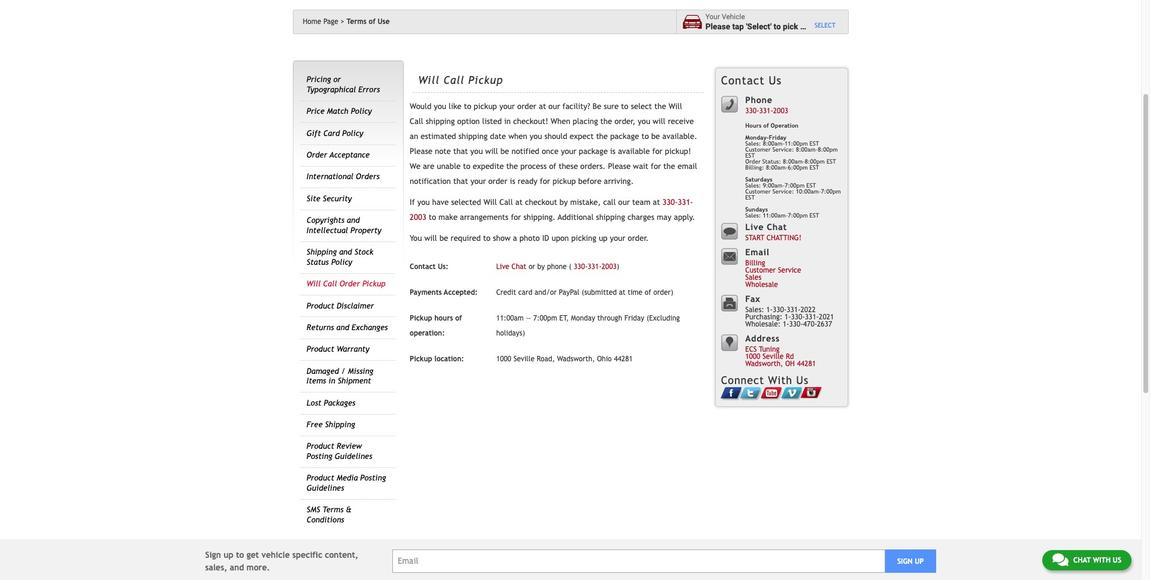 Task type: vqa. For each thing, say whether or not it's contained in the screenshot.
$52.99
no



Task type: describe. For each thing, give the bounding box(es) containing it.
up for sign up
[[915, 557, 924, 565]]

10:00am-
[[796, 188, 821, 195]]

8:00am- up status:
[[763, 140, 785, 147]]

1 horizontal spatial order
[[517, 102, 537, 111]]

0 horizontal spatial by
[[538, 263, 545, 271]]

warranty
[[337, 345, 370, 354]]

1 vertical spatial order
[[489, 177, 508, 186]]

sundays
[[746, 206, 768, 213]]

expect
[[570, 132, 594, 141]]

start
[[746, 234, 765, 242]]

0 vertical spatial package
[[610, 132, 639, 141]]

sales link
[[746, 273, 762, 282]]

estimated
[[421, 132, 456, 141]]

expedite
[[473, 162, 504, 171]]

vehicle inside 'your vehicle please tap 'select' to pick a vehicle'
[[807, 21, 833, 31]]

guidelines for media
[[307, 483, 344, 492]]

address ecs tuning 1000 seville rd wadsworth, oh 44281
[[746, 333, 816, 368]]

330- up wholesale: in the bottom right of the page
[[773, 306, 787, 314]]

paypal
[[559, 288, 580, 297]]

payments accepted:
[[410, 288, 478, 297]]

select
[[815, 21, 836, 29]]

price match policy link
[[307, 107, 372, 116]]

home page
[[303, 17, 339, 26]]

terms inside sms terms & conditions
[[323, 505, 344, 514]]

1 vertical spatial is
[[510, 177, 515, 186]]

you up expedite at the top of the page
[[471, 147, 483, 156]]

rd
[[786, 353, 794, 361]]

2 vertical spatial 2003
[[602, 263, 617, 271]]

2 vertical spatial chat
[[1074, 556, 1091, 564]]

0 vertical spatial shipping
[[426, 117, 455, 126]]

1- right wholesale: in the bottom right of the page
[[783, 320, 789, 329]]

policy for gift card policy
[[342, 129, 363, 138]]

product warranty
[[307, 345, 370, 354]]

7:00pm inside 11:00am — 7:00pm et, monday through friday (excluding holidays)
[[533, 314, 557, 322]]

date
[[490, 132, 506, 141]]

8:00am- down 11:00pm at the right
[[783, 158, 805, 165]]

1 vertical spatial a
[[513, 234, 517, 243]]

purchasing:
[[746, 313, 783, 321]]

more.
[[247, 562, 270, 572]]

to right sure
[[621, 102, 629, 111]]

acceptance
[[330, 150, 370, 159]]

7:00pm down 10:00am-
[[788, 212, 808, 219]]

time
[[628, 288, 643, 297]]

2003 inside the 330-331- 2003
[[410, 213, 427, 222]]

international orders
[[307, 172, 380, 181]]

email
[[678, 162, 697, 171]]

product disclaimer
[[307, 301, 374, 310]]

11:00am-
[[763, 212, 788, 219]]

1 horizontal spatial up
[[599, 234, 608, 243]]

6:00pm
[[788, 164, 808, 171]]

international
[[307, 172, 354, 181]]

location:
[[435, 355, 464, 363]]

sign for sign up
[[898, 557, 913, 565]]

when
[[509, 132, 527, 141]]

comments image
[[1053, 552, 1069, 567]]

review
[[337, 442, 362, 451]]

0 horizontal spatial 1000
[[496, 355, 511, 363]]

0 horizontal spatial wadsworth,
[[557, 355, 595, 363]]

pickup up disclaimer
[[362, 279, 386, 288]]

specific
[[292, 550, 322, 559]]

the right expect
[[596, 132, 608, 141]]

1 that from the top
[[453, 147, 468, 156]]

returns and exchanges
[[307, 323, 388, 332]]

1 sales: from the top
[[746, 140, 761, 147]]

card
[[518, 288, 533, 297]]

checkout!
[[513, 117, 548, 126]]

1- left the 2022
[[785, 313, 791, 321]]

conditions
[[307, 515, 344, 524]]

disclaimer
[[337, 301, 374, 310]]

Email email field
[[392, 550, 886, 573]]

1000 inside address ecs tuning 1000 seville rd wadsworth, oh 44281
[[746, 353, 761, 361]]

331- inside the 330-331- 2003
[[678, 198, 693, 207]]

to right unable
[[463, 162, 471, 171]]

may
[[657, 213, 672, 222]]

pickup hours of operation:
[[410, 314, 462, 337]]

process
[[521, 162, 547, 171]]

live for live chat or by phone ( 330-331-2003 )
[[496, 263, 510, 271]]

once
[[542, 147, 559, 156]]

will call order pickup link
[[307, 279, 386, 288]]

your left order.
[[610, 234, 626, 243]]

unable
[[437, 162, 461, 171]]

site security
[[307, 194, 352, 203]]

will call order pickup
[[307, 279, 386, 288]]

customer inside email billing customer service sales wholesale
[[746, 266, 776, 275]]

pricing or typographical errors
[[307, 75, 380, 94]]

your up these
[[561, 147, 577, 156]]

sms terms & conditions link
[[307, 505, 352, 524]]

policy for price match policy
[[351, 107, 372, 116]]

9:00am-
[[763, 182, 785, 189]]

to right like
[[464, 102, 472, 111]]

the right select
[[655, 102, 666, 111]]

notification
[[410, 177, 451, 186]]

(excluding
[[647, 314, 680, 322]]

will up would
[[418, 73, 440, 86]]

330- left 2637
[[791, 313, 805, 321]]

property
[[351, 226, 382, 235]]

us for chat
[[1113, 556, 1122, 564]]

your down expedite at the top of the page
[[471, 177, 486, 186]]

1- up wholesale: in the bottom right of the page
[[767, 306, 773, 314]]

0 horizontal spatial seville
[[514, 355, 535, 363]]

shipping inside shipping and stock status policy
[[307, 248, 337, 257]]

sales: inside fax sales: 1-330-331-2022 purchasing: 1-330-331-2021 wholesale: 1-330-470-2637
[[746, 306, 764, 314]]

errors
[[358, 85, 380, 94]]

with
[[1093, 556, 1111, 564]]

2 vertical spatial will
[[424, 234, 437, 243]]

you right "if"
[[417, 198, 430, 207]]

1 vertical spatial please
[[410, 147, 433, 156]]

and for intellectual
[[347, 216, 360, 225]]

8:00am- up 6:00pm
[[796, 146, 818, 153]]

to left make
[[429, 213, 436, 222]]

arriving.
[[604, 177, 634, 186]]

7:00pm down 6:00pm
[[785, 182, 805, 189]]

notified
[[512, 147, 540, 156]]

0 vertical spatial us
[[769, 74, 782, 87]]

1 horizontal spatial be
[[501, 147, 509, 156]]

shipping and stock status policy link
[[307, 248, 374, 266]]

available.
[[663, 132, 697, 141]]

friday inside hours of operation monday-friday sales: 8:00am-11:00pm est customer service: 8:00am-8:00pm est order status: 8:00am-8:00pm est billing: 8:00am-6:00pm est saturdays sales: 9:00am-7:00pm est customer service: 10:00am-7:00pm est sundays sales: 11:00am-7:00pm est
[[769, 134, 787, 141]]

2 customer from the top
[[746, 188, 771, 195]]

chat with us link
[[1043, 550, 1132, 570]]

through
[[598, 314, 623, 322]]

1 horizontal spatial by
[[560, 198, 568, 207]]

2 vertical spatial shipping
[[596, 213, 625, 222]]

sign up button
[[886, 550, 936, 573]]

at right 'team'
[[653, 198, 660, 207]]

picking
[[572, 234, 597, 243]]

2637
[[817, 320, 832, 329]]

damaged / missing items in shipment link
[[307, 367, 374, 385]]

saturdays
[[746, 176, 773, 183]]

pick
[[783, 21, 799, 31]]

0 vertical spatial 8:00pm
[[818, 146, 838, 153]]

ecs
[[746, 345, 757, 354]]

0 horizontal spatial 44281
[[614, 355, 633, 363]]

7:00pm right 9:00am-
[[821, 188, 841, 195]]

chat with us
[[1074, 556, 1122, 564]]

and for exchanges
[[336, 323, 349, 332]]

0 vertical spatial will
[[653, 117, 666, 126]]

to inside 'your vehicle please tap 'select' to pick a vehicle'
[[774, 21, 781, 31]]

for left pickup!
[[653, 147, 663, 156]]

price
[[307, 107, 325, 116]]

for right the wait on the top right
[[651, 162, 661, 171]]

/
[[341, 367, 346, 376]]

pickup down operation:
[[410, 355, 432, 363]]

please inside 'your vehicle please tap 'select' to pick a vehicle'
[[706, 21, 730, 31]]

fax
[[746, 294, 761, 304]]

1 horizontal spatial order
[[340, 279, 360, 288]]

wholesale:
[[746, 320, 781, 329]]

operation
[[771, 122, 799, 129]]

to up available
[[642, 132, 649, 141]]

product for product review posting guidelines
[[307, 442, 334, 451]]

email billing customer service sales wholesale
[[746, 247, 801, 289]]

would
[[410, 102, 432, 111]]

1 horizontal spatial pickup
[[553, 177, 576, 186]]

a inside 'your vehicle please tap 'select' to pick a vehicle'
[[801, 21, 805, 31]]

330- down the 2022
[[789, 320, 803, 329]]

2 vertical spatial please
[[608, 162, 631, 171]]

fax sales: 1-330-331-2022 purchasing: 1-330-331-2021 wholesale: 1-330-470-2637
[[746, 294, 834, 329]]

330- inside 'phone 330-331-2003'
[[746, 107, 760, 115]]

call up arrangements
[[500, 198, 513, 207]]

1 service: from the top
[[773, 146, 794, 153]]

card
[[323, 129, 340, 138]]

331- inside 'phone 330-331-2003'
[[760, 107, 773, 115]]

order acceptance
[[307, 150, 370, 159]]

hours of operation monday-friday sales: 8:00am-11:00pm est customer service: 8:00am-8:00pm est order status: 8:00am-8:00pm est billing: 8:00am-6:00pm est saturdays sales: 9:00am-7:00pm est customer service: 10:00am-7:00pm est sundays sales: 11:00am-7:00pm est
[[746, 122, 841, 219]]

contact for contact us
[[721, 74, 765, 87]]

you
[[410, 234, 422, 243]]

shipment
[[338, 376, 371, 385]]

product for product media posting guidelines
[[307, 474, 334, 483]]

1 vertical spatial shipping
[[325, 420, 355, 429]]

billing:
[[746, 164, 764, 171]]

lost packages
[[307, 398, 356, 407]]

your up listed
[[500, 102, 515, 111]]

0 vertical spatial terms
[[347, 17, 367, 26]]

order,
[[615, 117, 636, 126]]

arrangements
[[460, 213, 509, 222]]

live chat link
[[496, 263, 527, 271]]

or inside pricing or typographical errors
[[333, 75, 341, 84]]

330-331- 2003
[[410, 198, 693, 222]]

for right "ready"
[[540, 177, 550, 186]]

up for sign up to get vehicle specific content, sales, and more.
[[224, 550, 234, 559]]

if
[[410, 198, 415, 207]]

call up product disclaimer link
[[323, 279, 337, 288]]



Task type: locate. For each thing, give the bounding box(es) containing it.
that down unable
[[453, 177, 468, 186]]

shipping
[[307, 248, 337, 257], [325, 420, 355, 429]]

connect with us
[[721, 374, 809, 386]]

receive
[[668, 117, 694, 126]]

and right sales,
[[230, 562, 244, 572]]

2003
[[773, 107, 789, 115], [410, 213, 427, 222], [602, 263, 617, 271]]

damaged
[[307, 367, 339, 376]]

that
[[453, 147, 468, 156], [453, 177, 468, 186]]

customer service link
[[746, 266, 801, 275]]

2 horizontal spatial chat
[[1074, 556, 1091, 564]]

our inside would you like to pickup your order at our facility? be sure to select the will call shipping option listed in checkout! when placing the order, you will receive an estimated shipping date when you should expect the package to be available. please note that you will be notified once your package is available for pickup! we are unable to expedite the process of these orders. please wait for the email notification that your order is ready for pickup before arriving.
[[549, 102, 560, 111]]

est
[[810, 140, 819, 147], [746, 152, 755, 159], [827, 158, 836, 165], [810, 164, 819, 171], [807, 182, 816, 189], [746, 194, 755, 201], [810, 212, 819, 219]]

sign for sign up to get vehicle specific content, sales, and more.
[[205, 550, 221, 559]]

3 customer from the top
[[746, 266, 776, 275]]

at inside would you like to pickup your order at our facility? be sure to select the will call shipping option listed in checkout! when placing the order, you will receive an estimated shipping date when you should expect the package to be available. please note that you will be notified once your package is available for pickup! we are unable to expedite the process of these orders. please wait for the email notification that your order is ready for pickup before arriving.
[[539, 102, 546, 111]]

0 vertical spatial pickup
[[474, 102, 497, 111]]

terms up "conditions" at the left bottom
[[323, 505, 344, 514]]

in inside would you like to pickup your order at our facility? be sure to select the will call shipping option listed in checkout! when placing the order, you will receive an estimated shipping date when you should expect the package to be available. please note that you will be notified once your package is available for pickup! we are unable to expedite the process of these orders. please wait for the email notification that your order is ready for pickup before arriving.
[[504, 117, 511, 126]]

8:00am-
[[763, 140, 785, 147], [796, 146, 818, 153], [783, 158, 805, 165], [766, 164, 788, 171]]

selected
[[451, 198, 481, 207]]

and inside copyrights and intellectual property
[[347, 216, 360, 225]]

should
[[545, 132, 567, 141]]

pickup
[[468, 73, 503, 86], [362, 279, 386, 288], [410, 314, 432, 322], [410, 355, 432, 363]]

0 horizontal spatial or
[[333, 75, 341, 84]]

status
[[307, 257, 329, 266]]

items
[[307, 376, 326, 385]]

guidelines down review
[[335, 452, 372, 461]]

1 horizontal spatial or
[[529, 263, 535, 271]]

will up arrangements
[[484, 198, 497, 207]]

live for live chat start chatting!
[[746, 222, 764, 232]]

330-331- 2003 link
[[410, 198, 693, 222]]

call up like
[[443, 73, 465, 86]]

et,
[[560, 314, 569, 322]]

sales: left 11:00am- at the top
[[746, 212, 761, 219]]

1 horizontal spatial please
[[608, 162, 631, 171]]

the
[[655, 102, 666, 111], [601, 117, 612, 126], [596, 132, 608, 141], [506, 162, 518, 171], [664, 162, 675, 171]]

chat down 11:00am- at the top
[[767, 222, 787, 232]]

1 product from the top
[[307, 301, 334, 310]]

live up start
[[746, 222, 764, 232]]

you left like
[[434, 102, 446, 111]]

1 horizontal spatial shipping
[[459, 132, 488, 141]]

will down status
[[307, 279, 321, 288]]

at left "checkout"
[[516, 198, 523, 207]]

pickup up listed
[[474, 102, 497, 111]]

8:00pm
[[818, 146, 838, 153], [805, 158, 825, 165]]

guidelines for review
[[335, 452, 372, 461]]

orders
[[356, 172, 380, 181]]

1 horizontal spatial 2003
[[602, 263, 617, 271]]

0 horizontal spatial friday
[[625, 314, 645, 322]]

or right live chat link
[[529, 263, 535, 271]]

0 vertical spatial policy
[[351, 107, 372, 116]]

product media posting guidelines link
[[307, 474, 386, 492]]

available
[[618, 147, 650, 156]]

seville inside address ecs tuning 1000 seville rd wadsworth, oh 44281
[[763, 353, 784, 361]]

330-331-2003 link for us
[[746, 107, 789, 115]]

1 vertical spatial customer
[[746, 188, 771, 195]]

1 vertical spatial or
[[529, 263, 535, 271]]

0 horizontal spatial package
[[579, 147, 608, 156]]

pickup inside pickup hours of operation:
[[410, 314, 432, 322]]

apply.
[[674, 213, 695, 222]]

sure
[[604, 102, 619, 111]]

exchanges
[[352, 323, 388, 332]]

1 horizontal spatial sign
[[898, 557, 913, 565]]

an
[[410, 132, 418, 141]]

1 horizontal spatial posting
[[360, 474, 386, 483]]

us inside chat with us link
[[1113, 556, 1122, 564]]

sales:
[[746, 140, 761, 147], [746, 182, 761, 189], [746, 212, 761, 219], [746, 306, 764, 314]]

2003 up '(submitted'
[[602, 263, 617, 271]]

guidelines inside product media posting guidelines
[[307, 483, 344, 492]]

of inside hours of operation monday-friday sales: 8:00am-11:00pm est customer service: 8:00am-8:00pm est order status: 8:00am-8:00pm est billing: 8:00am-6:00pm est saturdays sales: 9:00am-7:00pm est customer service: 10:00am-7:00pm est sundays sales: 11:00am-7:00pm est
[[764, 122, 769, 129]]

service:
[[773, 146, 794, 153], [773, 188, 794, 195]]

0 horizontal spatial be
[[440, 234, 448, 243]]

pickup
[[474, 102, 497, 111], [553, 177, 576, 186]]

wadsworth, inside address ecs tuning 1000 seville rd wadsworth, oh 44281
[[746, 360, 783, 368]]

vehicle right pick on the top right of page
[[807, 21, 833, 31]]

of inside pickup hours of operation:
[[455, 314, 462, 322]]

vehicle inside sign up to get vehicle specific content, sales, and more.
[[262, 550, 290, 559]]

photo
[[520, 234, 540, 243]]

wholesale
[[746, 281, 778, 289]]

product disclaimer link
[[307, 301, 374, 310]]

up inside sign up to get vehicle specific content, sales, and more.
[[224, 550, 234, 559]]

product review posting guidelines link
[[307, 442, 372, 461]]

chat for live chat start chatting!
[[767, 222, 787, 232]]

price match policy
[[307, 107, 372, 116]]

product for product warranty
[[307, 345, 334, 354]]

1 horizontal spatial us
[[797, 374, 809, 386]]

11:00am — 7:00pm et, monday through friday (excluding holidays)
[[496, 314, 680, 337]]

330-331-2003 link for us:
[[574, 263, 617, 271]]

policy inside shipping and stock status policy
[[331, 257, 352, 266]]

product media posting guidelines
[[307, 474, 386, 492]]

1 vertical spatial package
[[579, 147, 608, 156]]

&
[[346, 505, 352, 514]]

wadsworth, down tuning
[[746, 360, 783, 368]]

posting for product media posting guidelines
[[360, 474, 386, 483]]

seville left road,
[[514, 355, 535, 363]]

1 vertical spatial service:
[[773, 188, 794, 195]]

up inside button
[[915, 557, 924, 565]]

1 vertical spatial pickup
[[553, 177, 576, 186]]

live up credit
[[496, 263, 510, 271]]

3 sales: from the top
[[746, 212, 761, 219]]

0 vertical spatial is
[[610, 147, 616, 156]]

vehicle
[[722, 13, 745, 21]]

email
[[746, 247, 770, 257]]

guidelines inside product review posting guidelines
[[335, 452, 372, 461]]

11:00pm
[[785, 140, 808, 147]]

shipping up status
[[307, 248, 337, 257]]

0 horizontal spatial will
[[424, 234, 437, 243]]

product up the returns
[[307, 301, 334, 310]]

up
[[599, 234, 608, 243], [224, 550, 234, 559], [915, 557, 924, 565]]

2 vertical spatial customer
[[746, 266, 776, 275]]

0 horizontal spatial in
[[329, 376, 335, 385]]

1000 down address
[[746, 353, 761, 361]]

in right listed
[[504, 117, 511, 126]]

330- down phone
[[746, 107, 760, 115]]

friday inside 11:00am — 7:00pm et, monday through friday (excluding holidays)
[[625, 314, 645, 322]]

customer
[[746, 146, 771, 153], [746, 188, 771, 195], [746, 266, 776, 275]]

upon
[[552, 234, 569, 243]]

1 vertical spatial 2003
[[410, 213, 427, 222]]

0 horizontal spatial vehicle
[[262, 550, 290, 559]]

0 vertical spatial vehicle
[[807, 21, 833, 31]]

1 vertical spatial by
[[538, 263, 545, 271]]

free
[[307, 420, 323, 429]]

0 horizontal spatial 330-331-2003 link
[[574, 263, 617, 271]]

1 vertical spatial friday
[[625, 314, 645, 322]]

0 horizontal spatial chat
[[512, 263, 527, 271]]

0 horizontal spatial live
[[496, 263, 510, 271]]

to inside sign up to get vehicle specific content, sales, and more.
[[236, 550, 244, 559]]

0 vertical spatial contact
[[721, 74, 765, 87]]

guidelines down media
[[307, 483, 344, 492]]

before
[[578, 177, 602, 186]]

and down product disclaimer link
[[336, 323, 349, 332]]

pickup up listed
[[468, 73, 503, 86]]

2 horizontal spatial us
[[1113, 556, 1122, 564]]

the down pickup!
[[664, 162, 675, 171]]

friday down the operation
[[769, 134, 787, 141]]

and for stock
[[339, 248, 352, 257]]

1 vertical spatial terms
[[323, 505, 344, 514]]

1 vertical spatial 8:00pm
[[805, 158, 825, 165]]

will
[[418, 73, 440, 86], [669, 102, 682, 111], [484, 198, 497, 207], [307, 279, 321, 288]]

44281 inside address ecs tuning 1000 seville rd wadsworth, oh 44281
[[797, 360, 816, 368]]

2 horizontal spatial up
[[915, 557, 924, 565]]

product inside product media posting guidelines
[[307, 474, 334, 483]]

at left time
[[619, 288, 626, 297]]

3 product from the top
[[307, 442, 334, 451]]

security
[[323, 194, 352, 203]]

policy up will call order pickup at the top of the page
[[331, 257, 352, 266]]

shipping down option
[[459, 132, 488, 141]]

or up typographical
[[333, 75, 341, 84]]

product review posting guidelines
[[307, 442, 372, 461]]

policy
[[351, 107, 372, 116], [342, 129, 363, 138], [331, 257, 352, 266]]

0 vertical spatial by
[[560, 198, 568, 207]]

330-331-2003 link right "("
[[574, 263, 617, 271]]

sales: down billing:
[[746, 182, 761, 189]]

1 horizontal spatial chat
[[767, 222, 787, 232]]

us right the with
[[1113, 556, 1122, 564]]

product down the returns
[[307, 345, 334, 354]]

you down checkout!
[[530, 132, 542, 141]]

0 horizontal spatial order
[[489, 177, 508, 186]]

show
[[493, 234, 511, 243]]

damaged / missing items in shipment
[[307, 367, 374, 385]]

terms of use
[[347, 17, 390, 26]]

packages
[[324, 398, 356, 407]]

posting
[[307, 452, 332, 461], [360, 474, 386, 483]]

0 horizontal spatial is
[[510, 177, 515, 186]]

0 vertical spatial friday
[[769, 134, 787, 141]]

8:00pm down 11:00pm at the right
[[805, 158, 825, 165]]

0 vertical spatial please
[[706, 21, 730, 31]]

order acceptance link
[[307, 150, 370, 159]]

0 vertical spatial order
[[517, 102, 537, 111]]

be down make
[[440, 234, 448, 243]]

required
[[451, 234, 481, 243]]

product inside product review posting guidelines
[[307, 442, 334, 451]]

330-
[[746, 107, 760, 115], [663, 198, 678, 207], [574, 263, 588, 271], [773, 306, 787, 314], [791, 313, 805, 321], [789, 320, 803, 329]]

gift
[[307, 129, 321, 138]]

2 vertical spatial us
[[1113, 556, 1122, 564]]

posting down free
[[307, 452, 332, 461]]

at up checkout!
[[539, 102, 546, 111]]

2 sales: from the top
[[746, 182, 761, 189]]

home
[[303, 17, 321, 26]]

4 sales: from the top
[[746, 306, 764, 314]]

1 horizontal spatial 1000
[[746, 353, 761, 361]]

1 horizontal spatial will
[[485, 147, 498, 156]]

(submitted
[[582, 288, 617, 297]]

contact us
[[721, 74, 782, 87]]

holidays)
[[496, 329, 525, 337]]

44281 right oh at bottom right
[[797, 360, 816, 368]]

2 horizontal spatial be
[[651, 132, 660, 141]]

live inside the live chat start chatting!
[[746, 222, 764, 232]]

chat inside the live chat start chatting!
[[767, 222, 787, 232]]

2 horizontal spatial please
[[706, 21, 730, 31]]

0 horizontal spatial posting
[[307, 452, 332, 461]]

credit
[[496, 288, 516, 297]]

in inside damaged / missing items in shipment
[[329, 376, 335, 385]]

connect
[[721, 374, 765, 386]]

service: left 10:00am-
[[773, 188, 794, 195]]

2 horizontal spatial 2003
[[773, 107, 789, 115]]

1 horizontal spatial is
[[610, 147, 616, 156]]

friday right through
[[625, 314, 645, 322]]

0 horizontal spatial terms
[[323, 505, 344, 514]]

2 service: from the top
[[773, 188, 794, 195]]

stock
[[355, 248, 374, 257]]

4 product from the top
[[307, 474, 334, 483]]

call up an
[[410, 117, 423, 126]]

product for product disclaimer
[[307, 301, 334, 310]]

0 horizontal spatial order
[[307, 150, 327, 159]]

sign inside sign up to get vehicle specific content, sales, and more.
[[205, 550, 221, 559]]

posting inside product review posting guidelines
[[307, 452, 332, 461]]

330- inside the 330-331- 2003
[[663, 198, 678, 207]]

site security link
[[307, 194, 352, 203]]

would you like to pickup your order at our facility? be sure to select the will call shipping option listed in checkout! when placing the order, you will receive an estimated shipping date when you should expect the package to be available. please note that you will be notified once your package is available for pickup! we are unable to expedite the process of these orders. please wait for the email notification that your order is ready for pickup before arriving.
[[410, 102, 697, 186]]

to left "show" on the left of the page
[[483, 234, 491, 243]]

policy down errors
[[351, 107, 372, 116]]

2 product from the top
[[307, 345, 334, 354]]

2003 up the operation
[[773, 107, 789, 115]]

0 horizontal spatial a
[[513, 234, 517, 243]]

chat left the with
[[1074, 556, 1091, 564]]

your vehicle please tap 'select' to pick a vehicle
[[706, 13, 833, 31]]

330- up may
[[663, 198, 678, 207]]

is left available
[[610, 147, 616, 156]]

1 vertical spatial shipping
[[459, 132, 488, 141]]

free shipping link
[[307, 420, 355, 429]]

0 horizontal spatial pickup
[[474, 102, 497, 111]]

please
[[706, 21, 730, 31], [410, 147, 433, 156], [608, 162, 631, 171]]

our up when
[[549, 102, 560, 111]]

order
[[517, 102, 537, 111], [489, 177, 508, 186]]

330- right "("
[[574, 263, 588, 271]]

1 horizontal spatial in
[[504, 117, 511, 126]]

1 vertical spatial vehicle
[[262, 550, 290, 559]]

1000 down 'holidays)'
[[496, 355, 511, 363]]

1 horizontal spatial contact
[[721, 74, 765, 87]]

sign inside button
[[898, 557, 913, 565]]

1 customer from the top
[[746, 146, 771, 153]]

you down select
[[638, 117, 651, 126]]

call
[[443, 73, 465, 86], [410, 117, 423, 126], [500, 198, 513, 207], [323, 279, 337, 288]]

2 horizontal spatial order
[[746, 158, 761, 165]]

2 vertical spatial be
[[440, 234, 448, 243]]

order up checkout!
[[517, 102, 537, 111]]

of inside would you like to pickup your order at our facility? be sure to select the will call shipping option listed in checkout! when placing the order, you will receive an estimated shipping date when you should expect the package to be available. please note that you will be notified once your package is available for pickup! we are unable to expedite the process of these orders. please wait for the email notification that your order is ready for pickup before arriving.
[[549, 162, 556, 171]]

1 vertical spatial posting
[[360, 474, 386, 483]]

contact for contact us:
[[410, 263, 436, 271]]

1 horizontal spatial seville
[[763, 353, 784, 361]]

is left "ready"
[[510, 177, 515, 186]]

1 horizontal spatial wadsworth,
[[746, 360, 783, 368]]

1 horizontal spatial 44281
[[797, 360, 816, 368]]

hours
[[435, 314, 453, 322]]

sales: down hours
[[746, 140, 761, 147]]

us for connect
[[797, 374, 809, 386]]

0 horizontal spatial shipping
[[426, 117, 455, 126]]

1 horizontal spatial a
[[801, 21, 805, 31]]

2003 inside 'phone 330-331-2003'
[[773, 107, 789, 115]]

for left shipping.
[[511, 213, 521, 222]]

will up expedite at the top of the page
[[485, 147, 498, 156]]

8:00am- up 9:00am-
[[766, 164, 788, 171]]

posting inside product media posting guidelines
[[360, 474, 386, 483]]

us up phone
[[769, 74, 782, 87]]

monday
[[571, 314, 595, 322]]

live chat start chatting!
[[746, 222, 802, 242]]

0 vertical spatial that
[[453, 147, 468, 156]]

team
[[632, 198, 651, 207]]

2003 down "if"
[[410, 213, 427, 222]]

1 vertical spatial us
[[797, 374, 809, 386]]

for
[[653, 147, 663, 156], [651, 162, 661, 171], [540, 177, 550, 186], [511, 213, 521, 222]]

to left get
[[236, 550, 244, 559]]

order inside hours of operation monday-friday sales: 8:00am-11:00pm est customer service: 8:00am-8:00pm est order status: 8:00am-8:00pm est billing: 8:00am-6:00pm est saturdays sales: 9:00am-7:00pm est customer service: 10:00am-7:00pm est sundays sales: 11:00am-7:00pm est
[[746, 158, 761, 165]]

to left pick on the top right of page
[[774, 21, 781, 31]]

that right "note"
[[453, 147, 468, 156]]

package down order,
[[610, 132, 639, 141]]

sign up to get vehicle specific content, sales, and more.
[[205, 550, 358, 572]]

1 vertical spatial policy
[[342, 129, 363, 138]]

2 that from the top
[[453, 177, 468, 186]]

0 horizontal spatial please
[[410, 147, 433, 156]]

when
[[551, 117, 571, 126]]

2 horizontal spatial shipping
[[596, 213, 625, 222]]

call inside would you like to pickup your order at our facility? be sure to select the will call shipping option listed in checkout! when placing the order, you will receive an estimated shipping date when you should expect the package to be available. please note that you will be notified once your package is available for pickup! we are unable to expedite the process of these orders. please wait for the email notification that your order is ready for pickup before arriving.
[[410, 117, 423, 126]]

will up receive
[[669, 102, 682, 111]]

and inside sign up to get vehicle specific content, sales, and more.
[[230, 562, 244, 572]]

the down notified
[[506, 162, 518, 171]]

1 horizontal spatial our
[[618, 198, 630, 207]]

chat for live chat or by phone ( 330-331-2003 )
[[512, 263, 527, 271]]

pickup location:
[[410, 355, 464, 363]]

0 vertical spatial a
[[801, 21, 805, 31]]

please up arriving.
[[608, 162, 631, 171]]

us:
[[438, 263, 449, 271]]

1 vertical spatial chat
[[512, 263, 527, 271]]

0 vertical spatial our
[[549, 102, 560, 111]]

product left media
[[307, 474, 334, 483]]

billing link
[[746, 259, 766, 267]]

monday-
[[746, 134, 769, 141]]

0 horizontal spatial contact
[[410, 263, 436, 271]]

1 vertical spatial be
[[501, 147, 509, 156]]

1 vertical spatial contact
[[410, 263, 436, 271]]

1 horizontal spatial terms
[[347, 17, 367, 26]]

posting right media
[[360, 474, 386, 483]]

contact left us:
[[410, 263, 436, 271]]

a right pick on the top right of page
[[801, 21, 805, 31]]

and left stock
[[339, 248, 352, 257]]

order left status:
[[746, 158, 761, 165]]

be down date at the left top
[[501, 147, 509, 156]]

product
[[307, 301, 334, 310], [307, 345, 334, 354], [307, 442, 334, 451], [307, 474, 334, 483]]

pickup down these
[[553, 177, 576, 186]]

1 vertical spatial guidelines
[[307, 483, 344, 492]]

listed
[[482, 117, 502, 126]]

by up to make arrangements for shipping. additional shipping charges may apply.
[[560, 198, 568, 207]]

shipping up estimated
[[426, 117, 455, 126]]

2 horizontal spatial will
[[653, 117, 666, 126]]

the down sure
[[601, 117, 612, 126]]

0 vertical spatial or
[[333, 75, 341, 84]]

posting for product review posting guidelines
[[307, 452, 332, 461]]

will inside would you like to pickup your order at our facility? be sure to select the will call shipping option listed in checkout! when placing the order, you will receive an estimated shipping date when you should expect the package to be available. please note that you will be notified once your package is available for pickup! we are unable to expedite the process of these orders. please wait for the email notification that your order is ready for pickup before arriving.
[[669, 102, 682, 111]]

wadsworth, left "ohio"
[[557, 355, 595, 363]]

7:00pm right —
[[533, 314, 557, 322]]

1 vertical spatial 330-331-2003 link
[[574, 263, 617, 271]]

1 horizontal spatial friday
[[769, 134, 787, 141]]

product down free
[[307, 442, 334, 451]]

will right you
[[424, 234, 437, 243]]

and inside shipping and stock status policy
[[339, 248, 352, 257]]

44281
[[614, 355, 633, 363], [797, 360, 816, 368]]



